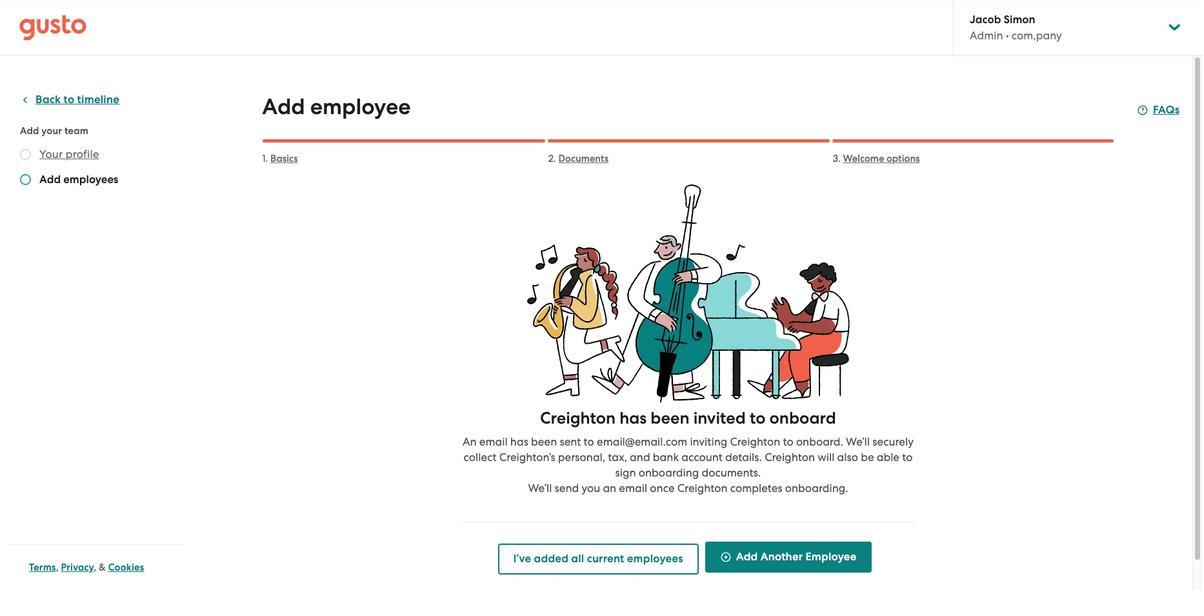 Task type: vqa. For each thing, say whether or not it's contained in the screenshot.
the timeline
yes



Task type: describe. For each thing, give the bounding box(es) containing it.
james
[[1159, 8, 1196, 23]]

add for add employees
[[39, 173, 61, 187]]

onboarding.
[[785, 482, 849, 495]]

add employee
[[262, 94, 411, 120]]

creighton left james on the right top of page
[[1099, 8, 1156, 23]]

creighton's personal, tax, and bank account details. creighton
[[500, 451, 815, 464]]

documents
[[559, 153, 609, 165]]

add another employee
[[736, 551, 857, 564]]

&
[[99, 562, 106, 574]]

cookies button
[[108, 560, 144, 576]]

another
[[761, 551, 803, 564]]

privacy
[[61, 562, 94, 574]]

your profile
[[39, 148, 99, 161]]

team
[[64, 125, 88, 137]]

i've added all current employees
[[514, 553, 684, 566]]

add another employee link
[[705, 542, 872, 573]]

all
[[572, 553, 585, 566]]

added
[[534, 553, 569, 566]]

creighton's
[[500, 451, 556, 464]]

creighton down 'onboard.'
[[765, 451, 815, 464]]

options
[[887, 153, 920, 165]]

an
[[603, 482, 617, 495]]

will also be able to sign onboarding documents.
[[616, 451, 913, 480]]

onboard
[[770, 409, 837, 429]]

2 check image from the top
[[20, 174, 31, 185]]

securely
[[873, 436, 914, 449]]

welcome options link
[[843, 153, 920, 165]]

to onboard. we'll securely collect
[[464, 436, 914, 464]]

com,pany
[[1012, 29, 1062, 42]]

0 horizontal spatial email
[[480, 436, 508, 449]]

also
[[838, 451, 859, 464]]

terms , privacy , & cookies
[[29, 562, 144, 574]]

0 horizontal spatial we'll
[[528, 482, 552, 495]]

current
[[587, 553, 625, 566]]

1 check image from the top
[[20, 149, 31, 160]]

jacob
[[970, 13, 1001, 26]]

employee
[[310, 94, 411, 120]]

bank
[[653, 451, 679, 464]]

once
[[650, 482, 675, 495]]

documents.
[[702, 467, 761, 480]]

be
[[861, 451, 874, 464]]

employees inside list
[[63, 173, 118, 187]]

privacy link
[[61, 562, 94, 574]]

add for add employee
[[262, 94, 305, 120]]

0 horizontal spatial been
[[531, 436, 557, 449]]

1 vertical spatial email
[[619, 482, 648, 495]]

0 vertical spatial been
[[651, 409, 690, 429]]

terms
[[29, 562, 56, 574]]

tax,
[[608, 451, 627, 464]]

sign
[[616, 467, 636, 480]]

back to timeline
[[36, 93, 119, 107]]

add your team
[[20, 125, 88, 137]]

collect
[[464, 451, 497, 464]]

1 , from the left
[[56, 562, 59, 574]]

basics link
[[271, 153, 298, 165]]

details.
[[726, 451, 762, 464]]

cookies
[[108, 562, 144, 574]]

your profile button
[[39, 147, 99, 162]]

faqs
[[1154, 103, 1180, 117]]

profile
[[66, 148, 99, 161]]

employees inside button
[[627, 553, 684, 566]]

your
[[42, 125, 62, 137]]

to inside to onboard. we'll securely collect
[[783, 436, 794, 449]]

an
[[463, 436, 477, 449]]

add employees
[[39, 173, 118, 187]]

to right invited
[[750, 409, 766, 429]]

i've added all current employees button
[[498, 544, 699, 575]]

add for add your team
[[20, 125, 39, 137]]



Task type: locate. For each thing, give the bounding box(es) containing it.
we'll up be
[[846, 436, 870, 449]]

you
[[582, 482, 600, 495]]

personal,
[[558, 451, 606, 464]]

email up collect
[[480, 436, 508, 449]]

to right back
[[64, 93, 74, 107]]

been up creighton's
[[531, 436, 557, 449]]

congrats on growing your team! image
[[527, 185, 850, 403]]

creighton
[[1099, 8, 1156, 23], [540, 409, 616, 429], [730, 436, 781, 449], [765, 451, 815, 464], [678, 482, 728, 495]]

timeline
[[77, 93, 119, 107]]

0 vertical spatial employees
[[63, 173, 118, 187]]

email@email.com
[[597, 436, 688, 449]]

completes
[[731, 482, 783, 495]]

1 horizontal spatial we'll
[[846, 436, 870, 449]]

add
[[262, 94, 305, 120], [20, 125, 39, 137], [39, 173, 61, 187], [736, 551, 758, 564]]

to down onboard
[[783, 436, 794, 449]]

check image
[[20, 149, 31, 160], [20, 174, 31, 185]]

an email has been sent to email@email.com inviting creighton
[[463, 436, 781, 449]]

back
[[36, 93, 61, 107]]

employees down profile
[[63, 173, 118, 187]]

add inside list
[[39, 173, 61, 187]]

been up to onboard. we'll securely collect
[[651, 409, 690, 429]]

back to timeline button
[[20, 92, 119, 108]]

, left &
[[94, 562, 96, 574]]

creighton up details.
[[730, 436, 781, 449]]

1 vertical spatial has
[[511, 436, 529, 449]]

terms link
[[29, 562, 56, 574]]

we'll send you an email once creighton completes onboarding.
[[528, 482, 849, 495]]

documents link
[[559, 153, 609, 165]]

home image
[[19, 15, 87, 40]]

0 vertical spatial has
[[620, 409, 647, 429]]

0 vertical spatial check image
[[20, 149, 31, 160]]

add left your
[[20, 125, 39, 137]]

0 horizontal spatial ,
[[56, 562, 59, 574]]

creighton james
[[1099, 8, 1196, 23]]

your
[[39, 148, 63, 161]]

able
[[877, 451, 900, 464]]

employee
[[806, 551, 857, 564]]

1 horizontal spatial ,
[[94, 562, 96, 574]]

jacob simon admin • com,pany
[[970, 13, 1062, 42]]

creighton has been invited to onboard
[[540, 409, 837, 429]]

0 horizontal spatial employees
[[63, 173, 118, 187]]

inviting
[[690, 436, 728, 449]]

add down your
[[39, 173, 61, 187]]

1 horizontal spatial has
[[620, 409, 647, 429]]

send
[[555, 482, 579, 495]]

faqs button
[[1138, 103, 1180, 118]]

1 vertical spatial we'll
[[528, 482, 552, 495]]

has up creighton's
[[511, 436, 529, 449]]

to up personal,
[[584, 436, 594, 449]]

we'll inside to onboard. we'll securely collect
[[846, 436, 870, 449]]

2 , from the left
[[94, 562, 96, 574]]

,
[[56, 562, 59, 574], [94, 562, 96, 574]]

employees right current
[[627, 553, 684, 566]]

0 vertical spatial email
[[480, 436, 508, 449]]

1 horizontal spatial been
[[651, 409, 690, 429]]

welcome
[[843, 153, 885, 165]]

employees
[[63, 173, 118, 187], [627, 553, 684, 566]]

to right able
[[903, 451, 913, 464]]

simon
[[1004, 13, 1036, 26]]

to inside will also be able to sign onboarding documents.
[[903, 451, 913, 464]]

•
[[1006, 29, 1009, 42]]

will
[[818, 451, 835, 464]]

basics
[[271, 153, 298, 165]]

creighton up sent
[[540, 409, 616, 429]]

welcome options
[[843, 153, 920, 165]]

add for add another employee
[[736, 551, 758, 564]]

i've
[[514, 553, 532, 566]]

to
[[64, 93, 74, 107], [750, 409, 766, 429], [584, 436, 594, 449], [783, 436, 794, 449], [903, 451, 913, 464]]

we'll left 'send'
[[528, 482, 552, 495]]

has
[[620, 409, 647, 429], [511, 436, 529, 449]]

to inside button
[[64, 93, 74, 107]]

has up "email@email.com"
[[620, 409, 647, 429]]

add employees list
[[20, 147, 179, 190]]

add up basics
[[262, 94, 305, 120]]

email down sign
[[619, 482, 648, 495]]

onboarding
[[639, 467, 699, 480]]

1 vertical spatial check image
[[20, 174, 31, 185]]

1 vertical spatial employees
[[627, 553, 684, 566]]

check image left add employees
[[20, 174, 31, 185]]

add left another
[[736, 551, 758, 564]]

1 vertical spatial been
[[531, 436, 557, 449]]

check image left your
[[20, 149, 31, 160]]

1 horizontal spatial email
[[619, 482, 648, 495]]

, left privacy link
[[56, 562, 59, 574]]

and
[[630, 451, 650, 464]]

0 vertical spatial we'll
[[846, 436, 870, 449]]

email
[[480, 436, 508, 449], [619, 482, 648, 495]]

1 horizontal spatial employees
[[627, 553, 684, 566]]

onboard.
[[797, 436, 844, 449]]

been
[[651, 409, 690, 429], [531, 436, 557, 449]]

account
[[682, 451, 723, 464]]

sent
[[560, 436, 581, 449]]

creighton down "account"
[[678, 482, 728, 495]]

0 horizontal spatial has
[[511, 436, 529, 449]]

we'll
[[846, 436, 870, 449], [528, 482, 552, 495]]

admin
[[970, 29, 1004, 42]]

invited
[[694, 409, 746, 429]]



